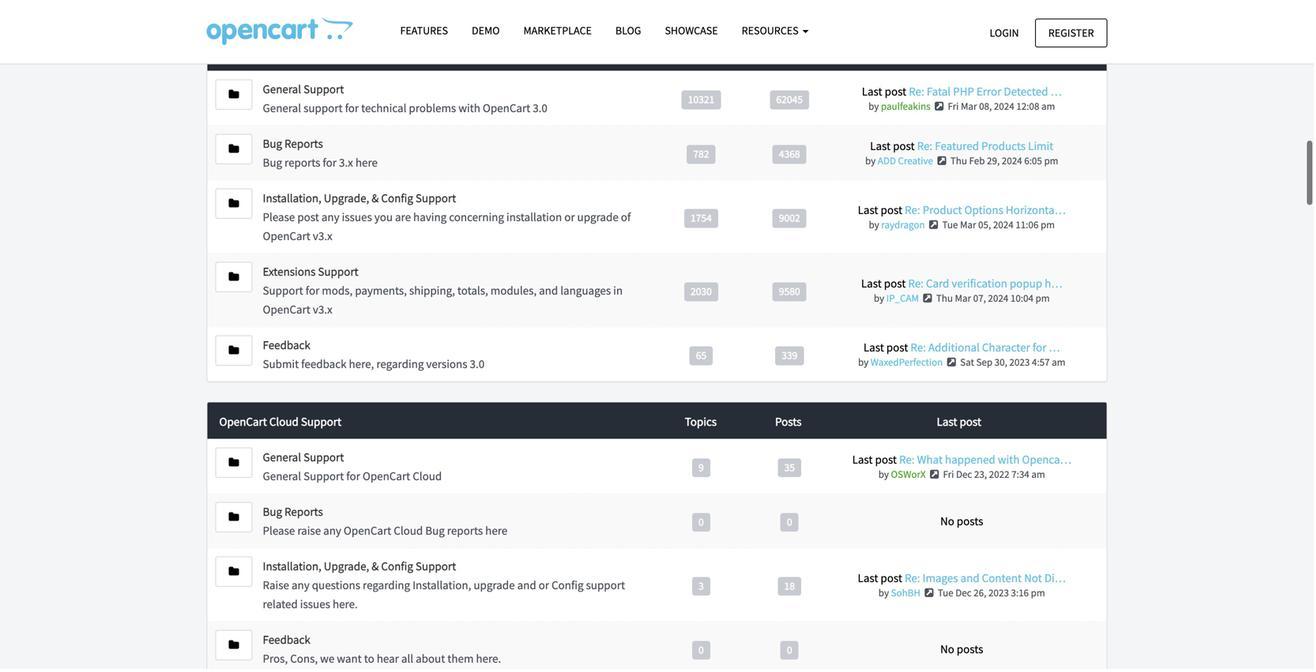 Task type: describe. For each thing, give the bounding box(es) containing it.
for up 4:57
[[1032, 340, 1046, 355]]

and inside extensions support support for mods, payments, shipping, totals, modules, and languages in opencart v3.x
[[539, 283, 558, 298]]

fatal
[[927, 84, 951, 99]]

1754
[[691, 211, 712, 225]]

4368
[[779, 147, 800, 161]]

posts
[[775, 414, 802, 429]]

3.0 inside "feedback submit feedback here, regarding versions 3.0"
[[470, 357, 484, 372]]

support inside installation, upgrade, & config support raise any questions regarding installation, upgrade and or config support related issues here.
[[416, 559, 456, 574]]

for for support
[[346, 469, 360, 484]]

05,
[[978, 218, 991, 231]]

2 feedback image from the top
[[229, 640, 239, 651]]

fri for php
[[948, 100, 959, 113]]

resources link
[[730, 17, 820, 44]]

support inside general support general support for technical problems with opencart 3.0
[[303, 82, 344, 97]]

35
[[784, 461, 795, 474]]

feedback for pros,
[[263, 632, 310, 647]]

general support general support for technical problems with opencart 3.0
[[263, 82, 547, 116]]

mar for options
[[960, 218, 976, 231]]

opencart cloud support
[[219, 414, 341, 429]]

am for …
[[1052, 356, 1065, 369]]

3.0 inside general support general support for technical problems with opencart 3.0
[[533, 101, 547, 116]]

bug reports bug reports for 3.x here
[[263, 136, 378, 170]]

tue mar 05, 2024 11:06 pm
[[942, 218, 1055, 231]]

general support image for general support for technical problems with opencart 3.0
[[229, 89, 239, 100]]

problems
[[409, 101, 456, 116]]

re: card verification popup h… link
[[908, 276, 1062, 291]]

installation, for raise
[[263, 559, 321, 574]]

thu mar 07, 2024 10:04 pm
[[936, 292, 1050, 305]]

0 down "9"
[[699, 515, 704, 529]]

view the latest post image
[[933, 101, 946, 112]]

re: for re: additional character for …
[[910, 340, 926, 355]]

for for support
[[345, 101, 359, 116]]

support inside the installation, upgrade, & config support please post any issues you are having concerning installation or upgrade of opencart v3.x
[[416, 191, 456, 206]]

cloud for general support general support for opencart cloud
[[413, 469, 442, 484]]

showcase link
[[653, 17, 730, 44]]

view the latest post image for what
[[928, 469, 941, 480]]

installation, upgrade, & config support image for please
[[229, 198, 239, 209]]

4 general from the top
[[263, 469, 301, 484]]

osworx
[[891, 468, 926, 481]]

bug up installation, upgrade, & config support raise any questions regarding installation, upgrade and or config support related issues here.
[[425, 523, 445, 538]]

am for openca…
[[1031, 468, 1045, 481]]

tue for product
[[942, 218, 958, 231]]

9580
[[779, 285, 800, 298]]

general support link for support
[[263, 450, 344, 465]]

ip_cam link
[[886, 292, 919, 305]]

extensions support link
[[263, 264, 358, 279]]

10:04
[[1010, 292, 1033, 305]]

having
[[413, 210, 447, 225]]

resources
[[742, 23, 801, 38]]

opencart inside bug reports please raise any opencart cloud bug reports here
[[344, 523, 391, 538]]

issues inside the installation, upgrade, & config support please post any issues you are having concerning installation or upgrade of opencart v3.x
[[342, 210, 372, 225]]

post inside the installation, upgrade, & config support please post any issues you are having concerning installation or upgrade of opencart v3.x
[[297, 210, 319, 225]]

0 down "18"
[[787, 643, 792, 657]]

3 general from the top
[[263, 450, 301, 465]]

general support general support for opencart cloud
[[263, 450, 442, 484]]

2024 for error
[[994, 100, 1014, 113]]

pm for limit
[[1044, 154, 1058, 167]]

0 vertical spatial 3.0
[[269, 46, 284, 61]]

hear
[[377, 651, 399, 666]]

tue dec 26, 2023 3:16 pm
[[938, 586, 1045, 599]]

1 horizontal spatial with
[[998, 452, 1020, 467]]

no posts for please raise any opencart cloud bug reports here
[[940, 514, 983, 529]]

2023 for for
[[1009, 356, 1030, 369]]

by waxedperfection
[[858, 356, 943, 369]]

here,
[[349, 357, 374, 372]]

3:16
[[1011, 586, 1029, 599]]

opencart 3.0 support
[[219, 46, 327, 61]]

login link
[[976, 19, 1032, 47]]

upgrade inside the installation, upgrade, & config support please post any issues you are having concerning installation or upgrade of opencart v3.x
[[577, 210, 618, 225]]

last for last post re: fatal php error detected …
[[862, 84, 882, 99]]

config for you
[[381, 191, 413, 206]]

last for last post re: card verification popup h…
[[861, 276, 882, 291]]

submit
[[263, 357, 299, 372]]

marketplace link
[[512, 17, 604, 44]]

last for last post re: additional character for …
[[864, 340, 884, 355]]

for inside extensions support support for mods, payments, shipping, totals, modules, and languages in opencart v3.x
[[306, 283, 319, 298]]

2 vertical spatial installation,
[[413, 578, 471, 593]]

by for last post re: product options horizonta…
[[869, 218, 879, 231]]

paulfeakins link
[[881, 100, 930, 113]]

upgrade, for questions
[[324, 559, 369, 574]]

upgrade, for any
[[324, 191, 369, 206]]

installation, for please
[[263, 191, 321, 206]]

08,
[[979, 100, 992, 113]]

regarding inside installation, upgrade, & config support raise any questions regarding installation, upgrade and or config support related issues here.
[[363, 578, 410, 593]]

view the latest post image for product
[[927, 220, 940, 230]]

last for last post re: featured products limit
[[870, 138, 891, 153]]

no for pros, cons, we want to hear all about them here.
[[940, 642, 954, 657]]

or inside the installation, upgrade, & config support please post any issues you are having concerning installation or upgrade of opencart v3.x
[[564, 210, 575, 225]]

reports for raise
[[284, 504, 323, 519]]

fri mar 08, 2024 12:08 am
[[948, 100, 1055, 113]]

here inside bug reports please raise any opencart cloud bug reports here
[[485, 523, 507, 538]]

2024 for horizonta…
[[993, 218, 1013, 231]]

extensions support support for mods, payments, shipping, totals, modules, and languages in opencart v3.x
[[263, 264, 623, 317]]

65
[[696, 349, 706, 362]]

last post re: what happened with openca…
[[852, 452, 1071, 467]]

6:05
[[1024, 154, 1042, 167]]

last post re: fatal php error detected …
[[862, 84, 1062, 99]]

pros,
[[263, 651, 288, 666]]

installation, upgrade, & config support image for raise
[[229, 566, 239, 577]]

or inside installation, upgrade, & config support raise any questions regarding installation, upgrade and or config support related issues here.
[[539, 578, 549, 593]]

bug reports image
[[229, 512, 239, 523]]

re: for re: fatal php error detected …
[[909, 84, 924, 99]]

here. inside feedback pros, cons, we want to hear all about them here.
[[476, 651, 501, 666]]

register
[[1048, 26, 1094, 40]]

last post re: card verification popup h…
[[861, 276, 1062, 291]]

bug right bug reports image
[[263, 504, 282, 519]]

additional
[[928, 340, 980, 355]]

by for last post re: fatal php error detected …
[[868, 100, 879, 113]]

shipping,
[[409, 283, 455, 298]]

by sohbh
[[878, 586, 920, 599]]

marketplace
[[523, 23, 592, 38]]

26,
[[974, 586, 986, 599]]

to
[[364, 651, 374, 666]]

reports inside the bug reports bug reports for 3.x here
[[284, 155, 320, 170]]

waxedperfection link
[[871, 356, 943, 369]]

blog
[[615, 23, 641, 38]]

last for last post re: what happened with openca…
[[852, 452, 873, 467]]

by for last post re: additional character for …
[[858, 356, 869, 369]]

by for last post re: featured products limit
[[865, 154, 876, 167]]

mar for php
[[961, 100, 977, 113]]

register link
[[1035, 19, 1107, 47]]

view the latest post image for images
[[922, 588, 936, 598]]

re: what happened with openca… link
[[899, 452, 1071, 467]]

images
[[922, 570, 958, 585]]

raydragon
[[881, 218, 925, 231]]

by for last post re: images and content not di…
[[878, 586, 889, 599]]

fri for happened
[[943, 468, 954, 481]]

post for last post re: fatal php error detected …
[[885, 84, 906, 99]]

extensions support image
[[229, 272, 239, 283]]

re: for re: images and content not di…
[[905, 570, 920, 585]]

feedback link for pros,
[[263, 632, 310, 647]]

raydragon link
[[881, 218, 925, 231]]

concerning
[[449, 210, 504, 225]]

last post re: featured products limit
[[870, 138, 1053, 153]]

modules,
[[490, 283, 537, 298]]

opencart inside general support general support for technical problems with opencart 3.0
[[483, 101, 530, 116]]

re: for re: what happened with openca…
[[899, 452, 915, 467]]

re: fatal php error detected … link
[[909, 84, 1062, 99]]

post for last post re: featured products limit
[[893, 138, 915, 153]]

regarding inside "feedback submit feedback here, regarding versions 3.0"
[[376, 357, 424, 372]]

not
[[1024, 570, 1042, 585]]

tue for images
[[938, 586, 953, 599]]

di…
[[1044, 570, 1066, 585]]

installation, upgrade, & config support raise any questions regarding installation, upgrade and or config support related issues here.
[[263, 559, 625, 612]]

view the latest post image for card
[[921, 293, 934, 304]]

by for last post re: what happened with openca…
[[878, 468, 889, 481]]

opencart inside general support general support for opencart cloud
[[363, 469, 410, 484]]

7:34
[[1011, 468, 1029, 481]]

2022
[[989, 468, 1009, 481]]

post for last post re: images and content not di…
[[881, 570, 902, 585]]

by raydragon
[[869, 218, 925, 231]]

0 down 35 on the bottom
[[787, 515, 792, 529]]

v3.x inside the installation, upgrade, & config support please post any issues you are having concerning installation or upgrade of opencart v3.x
[[313, 229, 332, 244]]

installation, upgrade, & config support please post any issues you are having concerning installation or upgrade of opencart v3.x
[[263, 191, 631, 244]]

dec for and
[[955, 586, 972, 599]]

installation, upgrade, & config support link for issues
[[263, 191, 456, 206]]

please inside the installation, upgrade, & config support please post any issues you are having concerning installation or upgrade of opencart v3.x
[[263, 210, 295, 225]]

config for installation,
[[381, 559, 413, 574]]

add
[[878, 154, 896, 167]]

installation, upgrade, & config support link for regarding
[[263, 559, 456, 574]]

12:08
[[1016, 100, 1039, 113]]

bug right bug reports icon
[[263, 136, 282, 151]]

questions
[[312, 578, 360, 593]]

sat
[[960, 356, 974, 369]]

post for last post
[[960, 414, 981, 429]]

mods,
[[322, 283, 353, 298]]

ip_cam
[[886, 292, 919, 305]]

& for issues
[[372, 191, 379, 206]]

opencart inside 'link'
[[219, 414, 267, 429]]

all
[[401, 651, 413, 666]]

them
[[447, 651, 474, 666]]

bug left 3.x
[[263, 155, 282, 170]]

creative
[[898, 154, 933, 167]]



Task type: vqa. For each thing, say whether or not it's contained in the screenshot.


Task type: locate. For each thing, give the bounding box(es) containing it.
feedback for submit
[[263, 338, 310, 353]]

want
[[337, 651, 362, 666]]

0 vertical spatial feedback link
[[263, 338, 310, 353]]

v3.x inside extensions support support for mods, payments, shipping, totals, modules, and languages in opencart v3.x
[[313, 302, 332, 317]]

general support image up bug reports image
[[229, 457, 239, 468]]

issues left you
[[342, 210, 372, 225]]

1 vertical spatial &
[[372, 559, 379, 574]]

regarding
[[376, 357, 424, 372], [363, 578, 410, 593]]

1 vertical spatial general support image
[[229, 457, 239, 468]]

1 vertical spatial posts
[[957, 642, 983, 657]]

any left you
[[321, 210, 339, 225]]

no posts down 23,
[[940, 514, 983, 529]]

1 v3.x from the top
[[313, 229, 332, 244]]

tue down product
[[942, 218, 958, 231]]

mar down php
[[961, 100, 977, 113]]

horizonta…
[[1006, 202, 1066, 217]]

23,
[[974, 468, 987, 481]]

0 vertical spatial installation, upgrade, & config support link
[[263, 191, 456, 206]]

installation, upgrade, & config support image
[[229, 198, 239, 209], [229, 566, 239, 577]]

for down extensions support link
[[306, 283, 319, 298]]

fri
[[948, 100, 959, 113], [943, 468, 954, 481]]

upgrade, inside installation, upgrade, & config support raise any questions regarding installation, upgrade and or config support related issues here.
[[324, 559, 369, 574]]

& up you
[[372, 191, 379, 206]]

with up 2022
[[998, 452, 1020, 467]]

1 horizontal spatial upgrade
[[577, 210, 618, 225]]

0 vertical spatial regarding
[[376, 357, 424, 372]]

1 vertical spatial cloud
[[413, 469, 442, 484]]

2 reports from the top
[[284, 504, 323, 519]]

1 vertical spatial bug reports link
[[263, 504, 323, 519]]

feedback inside "feedback submit feedback here, regarding versions 3.0"
[[263, 338, 310, 353]]

2024 for limit
[[1002, 154, 1022, 167]]

2 & from the top
[[372, 559, 379, 574]]

1 feedback image from the top
[[229, 345, 239, 356]]

1 installation, upgrade, & config support image from the top
[[229, 198, 239, 209]]

by left paulfeakins
[[868, 100, 879, 113]]

installation, upgrade, & config support image down bug reports image
[[229, 566, 239, 577]]

general support image
[[229, 89, 239, 100], [229, 457, 239, 468]]

are
[[395, 210, 411, 225]]

thu for card
[[936, 292, 953, 305]]

re: additional character for … link
[[910, 340, 1060, 355]]

0 vertical spatial any
[[321, 210, 339, 225]]

1 vertical spatial dec
[[955, 586, 972, 599]]

opencart inside the installation, upgrade, & config support please post any issues you are having concerning installation or upgrade of opencart v3.x
[[263, 229, 310, 244]]

features link
[[388, 17, 460, 44]]

opencart inside extensions support support for mods, payments, shipping, totals, modules, and languages in opencart v3.x
[[263, 302, 310, 317]]

any inside the installation, upgrade, & config support please post any issues you are having concerning installation or upgrade of opencart v3.x
[[321, 210, 339, 225]]

post up the by osworx
[[875, 452, 897, 467]]

dec down last post re: what happened with openca…
[[956, 468, 972, 481]]

re: for re: card verification popup h…
[[908, 276, 924, 291]]

by left the raydragon
[[869, 218, 879, 231]]

1 vertical spatial please
[[263, 523, 295, 538]]

by left osworx
[[878, 468, 889, 481]]

4:57
[[1032, 356, 1050, 369]]

2 vertical spatial am
[[1031, 468, 1045, 481]]

feedback inside feedback pros, cons, we want to hear all about them here.
[[263, 632, 310, 647]]

cloud down submit
[[269, 414, 299, 429]]

h…
[[1045, 276, 1062, 291]]

post for last post re: what happened with openca…
[[875, 452, 897, 467]]

general support link for support
[[263, 82, 344, 97]]

1 no posts from the top
[[940, 514, 983, 529]]

0 vertical spatial or
[[564, 210, 575, 225]]

0 down 3
[[699, 643, 704, 657]]

post up by waxedperfection
[[886, 340, 908, 355]]

character
[[982, 340, 1030, 355]]

1 vertical spatial upgrade,
[[324, 559, 369, 574]]

features
[[400, 23, 448, 38]]

& inside the installation, upgrade, & config support please post any issues you are having concerning installation or upgrade of opencart v3.x
[[372, 191, 379, 206]]

posts
[[957, 514, 983, 529], [957, 642, 983, 657]]

9
[[699, 461, 704, 474]]

10321
[[688, 93, 714, 106]]

last up last post re: what happened with openca…
[[937, 414, 957, 429]]

issues inside installation, upgrade, & config support raise any questions regarding installation, upgrade and or config support related issues here.
[[300, 597, 330, 612]]

0 vertical spatial feedback
[[263, 338, 310, 353]]

0 vertical spatial issues
[[342, 210, 372, 225]]

thu
[[950, 154, 967, 167], [936, 292, 953, 305]]

upgrade, down 3.x
[[324, 191, 369, 206]]

fri right view the latest post image
[[948, 100, 959, 113]]

0 horizontal spatial with
[[458, 101, 480, 116]]

reports for reports
[[284, 136, 323, 151]]

support inside installation, upgrade, & config support raise any questions regarding installation, upgrade and or config support related issues here.
[[586, 578, 625, 593]]

by
[[868, 100, 879, 113], [865, 154, 876, 167], [869, 218, 879, 231], [874, 292, 884, 305], [858, 356, 869, 369], [878, 468, 889, 481], [878, 586, 889, 599]]

installation, upgrade, & config support link up "questions"
[[263, 559, 456, 574]]

blog link
[[604, 17, 653, 44]]

1 horizontal spatial and
[[539, 283, 558, 298]]

2 vertical spatial cloud
[[394, 523, 423, 538]]

tue
[[942, 218, 958, 231], [938, 586, 953, 599]]

re: for re: product options horizonta…
[[905, 202, 920, 217]]

0 horizontal spatial upgrade
[[474, 578, 515, 593]]

pm for horizonta…
[[1041, 218, 1055, 231]]

feedback link for submit
[[263, 338, 310, 353]]

related
[[263, 597, 298, 612]]

re: up creative
[[917, 138, 932, 153]]

0 vertical spatial upgrade,
[[324, 191, 369, 206]]

bug reports image
[[229, 144, 239, 155]]

1 vertical spatial upgrade
[[474, 578, 515, 593]]

payments,
[[355, 283, 407, 298]]

for inside the bug reports bug reports for 3.x here
[[323, 155, 337, 170]]

0 vertical spatial posts
[[957, 514, 983, 529]]

post for last post re: card verification popup h…
[[884, 276, 906, 291]]

post up by sohbh
[[881, 570, 902, 585]]

thu down card
[[936, 292, 953, 305]]

2023 for content
[[988, 586, 1009, 599]]

2 upgrade, from the top
[[324, 559, 369, 574]]

sohbh link
[[891, 586, 920, 599]]

products
[[981, 138, 1026, 153]]

1 general support image from the top
[[229, 89, 239, 100]]

here.
[[333, 597, 358, 612], [476, 651, 501, 666]]

any
[[321, 210, 339, 225], [323, 523, 341, 538], [292, 578, 310, 593]]

& inside installation, upgrade, & config support raise any questions regarding installation, upgrade and or config support related issues here.
[[372, 559, 379, 574]]

1 vertical spatial feedback link
[[263, 632, 310, 647]]

am right 12:08
[[1041, 100, 1055, 113]]

0 vertical spatial installation, upgrade, & config support image
[[229, 198, 239, 209]]

0 vertical spatial please
[[263, 210, 295, 225]]

general support image for general support for opencart cloud
[[229, 457, 239, 468]]

… right "detected"
[[1050, 84, 1062, 99]]

bug
[[263, 136, 282, 151], [263, 155, 282, 170], [263, 504, 282, 519], [425, 523, 445, 538]]

2 bug reports link from the top
[[263, 504, 323, 519]]

post for last post re: product options horizonta…
[[881, 202, 902, 217]]

re: up waxedperfection "link"
[[910, 340, 926, 355]]

29,
[[987, 154, 1000, 167]]

v3.x up extensions support link
[[313, 229, 332, 244]]

0 vertical spatial …
[[1050, 84, 1062, 99]]

1 vertical spatial general support link
[[263, 450, 344, 465]]

2024
[[994, 100, 1014, 113], [1002, 154, 1022, 167], [993, 218, 1013, 231], [988, 292, 1008, 305]]

installation, up 'about'
[[413, 578, 471, 593]]

in
[[613, 283, 623, 298]]

62045
[[776, 93, 803, 106]]

mar for verification
[[955, 292, 971, 305]]

30,
[[995, 356, 1007, 369]]

view the latest post image for additional
[[945, 357, 958, 368]]

2 no from the top
[[940, 642, 954, 657]]

2 vertical spatial config
[[552, 578, 584, 593]]

last post re: additional character for …
[[864, 340, 1060, 355]]

2024 right 05, on the top of the page
[[993, 218, 1013, 231]]

demo link
[[460, 17, 512, 44]]

reports inside bug reports please raise any opencart cloud bug reports here
[[284, 504, 323, 519]]

verification
[[952, 276, 1007, 291]]

2 feedback link from the top
[[263, 632, 310, 647]]

openca…
[[1022, 452, 1071, 467]]

0 horizontal spatial 2023
[[988, 586, 1009, 599]]

0 vertical spatial here
[[355, 155, 378, 170]]

2 please from the top
[[263, 523, 295, 538]]

0 horizontal spatial reports
[[284, 155, 320, 170]]

0 vertical spatial cloud
[[269, 414, 299, 429]]

installation,
[[263, 191, 321, 206], [263, 559, 321, 574], [413, 578, 471, 593]]

any inside installation, upgrade, & config support raise any questions regarding installation, upgrade and or config support related issues here.
[[292, 578, 310, 593]]

0 vertical spatial with
[[458, 101, 480, 116]]

no posts down 26,
[[940, 642, 983, 657]]

installation, inside the installation, upgrade, & config support please post any issues you are having concerning installation or upgrade of opencart v3.x
[[263, 191, 321, 206]]

opencart
[[219, 46, 267, 61], [483, 101, 530, 116], [263, 229, 310, 244], [263, 302, 310, 317], [219, 414, 267, 429], [363, 469, 410, 484], [344, 523, 391, 538]]

reports inside the bug reports bug reports for 3.x here
[[284, 136, 323, 151]]

1 & from the top
[[372, 191, 379, 206]]

re: up osworx link
[[899, 452, 915, 467]]

pm down the horizonta…
[[1041, 218, 1055, 231]]

1 vertical spatial here
[[485, 523, 507, 538]]

feedback
[[301, 357, 346, 372]]

content
[[982, 570, 1022, 585]]

for for reports
[[323, 155, 337, 170]]

please left raise
[[263, 523, 295, 538]]

view the latest post image down images
[[922, 588, 936, 598]]

post up by ip_cam
[[884, 276, 906, 291]]

2 general from the top
[[263, 101, 301, 116]]

versions
[[426, 357, 467, 372]]

0 horizontal spatial here
[[355, 155, 378, 170]]

1 please from the top
[[263, 210, 295, 225]]

last up by ip_cam
[[861, 276, 882, 291]]

1 bug reports link from the top
[[263, 136, 323, 151]]

2023 right the 30,
[[1009, 356, 1030, 369]]

339
[[782, 349, 797, 362]]

pm for popup
[[1036, 292, 1050, 305]]

1 dec from the top
[[956, 468, 972, 481]]

0 vertical spatial reports
[[284, 155, 320, 170]]

config inside the installation, upgrade, & config support please post any issues you are having concerning installation or upgrade of opencart v3.x
[[381, 191, 413, 206]]

782
[[693, 147, 709, 161]]

am for detected
[[1041, 100, 1055, 113]]

1 vertical spatial here.
[[476, 651, 501, 666]]

1 vertical spatial v3.x
[[313, 302, 332, 317]]

last up the by paulfeakins
[[862, 84, 882, 99]]

any inside bug reports please raise any opencart cloud bug reports here
[[323, 523, 341, 538]]

1 posts from the top
[[957, 514, 983, 529]]

topics
[[685, 414, 717, 429]]

no up images
[[940, 514, 954, 529]]

1 vertical spatial support
[[586, 578, 625, 593]]

regarding right here,
[[376, 357, 424, 372]]

feedback link up submit
[[263, 338, 310, 353]]

1 vertical spatial …
[[1049, 340, 1060, 355]]

raise
[[297, 523, 321, 538]]

& for regarding
[[372, 559, 379, 574]]

0 vertical spatial bug reports link
[[263, 136, 323, 151]]

posts down 26,
[[957, 642, 983, 657]]

please up extensions
[[263, 210, 295, 225]]

1 vertical spatial regarding
[[363, 578, 410, 593]]

mar down last post re: product options horizonta…
[[960, 218, 976, 231]]

am down openca…
[[1031, 468, 1045, 481]]

feedback image
[[229, 345, 239, 356], [229, 640, 239, 651]]

mar down last post re: card verification popup h…
[[955, 292, 971, 305]]

1 vertical spatial feedback image
[[229, 640, 239, 651]]

2 horizontal spatial and
[[960, 570, 979, 585]]

1 vertical spatial config
[[381, 559, 413, 574]]

cloud inside opencart cloud support 'link'
[[269, 414, 299, 429]]

1 horizontal spatial 3.0
[[470, 357, 484, 372]]

1 vertical spatial tue
[[938, 586, 953, 599]]

by left sohbh
[[878, 586, 889, 599]]

1 vertical spatial mar
[[960, 218, 976, 231]]

1 general support link from the top
[[263, 82, 344, 97]]

1 vertical spatial any
[[323, 523, 341, 538]]

reports up installation, upgrade, & config support raise any questions regarding installation, upgrade and or config support related issues here.
[[447, 523, 483, 538]]

bug reports link for raise
[[263, 504, 323, 519]]

here. down "questions"
[[333, 597, 358, 612]]

config
[[381, 191, 413, 206], [381, 559, 413, 574], [552, 578, 584, 593]]

support inside 'link'
[[301, 414, 341, 429]]

by osworx
[[878, 468, 926, 481]]

post up by raydragon
[[881, 202, 902, 217]]

with inside general support general support for technical problems with opencart 3.0
[[458, 101, 480, 116]]

07,
[[973, 292, 986, 305]]

1 no from the top
[[940, 514, 954, 529]]

installation, down the bug reports bug reports for 3.x here
[[263, 191, 321, 206]]

showcase
[[665, 23, 718, 38]]

1 feedback from the top
[[263, 338, 310, 353]]

2 horizontal spatial 3.0
[[533, 101, 547, 116]]

0 vertical spatial mar
[[961, 100, 977, 113]]

or
[[564, 210, 575, 225], [539, 578, 549, 593]]

by left waxedperfection
[[858, 356, 869, 369]]

bug reports link right bug reports icon
[[263, 136, 323, 151]]

happened
[[945, 452, 995, 467]]

0 vertical spatial no posts
[[940, 514, 983, 529]]

last for last post re: product options horizonta…
[[858, 202, 878, 217]]

osworx link
[[891, 468, 926, 481]]

am right 4:57
[[1052, 356, 1065, 369]]

cloud for bug reports please raise any opencart cloud bug reports here
[[394, 523, 423, 538]]

2024 right 07, at the top
[[988, 292, 1008, 305]]

languages
[[560, 283, 611, 298]]

for left 3.x
[[323, 155, 337, 170]]

1 upgrade, from the top
[[324, 191, 369, 206]]

0 horizontal spatial and
[[517, 578, 536, 593]]

last left images
[[858, 570, 878, 585]]

0 vertical spatial thu
[[950, 154, 967, 167]]

2 installation, upgrade, & config support link from the top
[[263, 559, 456, 574]]

re: up sohbh
[[905, 570, 920, 585]]

1 horizontal spatial issues
[[342, 210, 372, 225]]

1 vertical spatial 2023
[[988, 586, 1009, 599]]

1 vertical spatial reports
[[284, 504, 323, 519]]

view the latest post image down product
[[927, 220, 940, 230]]

0 vertical spatial v3.x
[[313, 229, 332, 244]]

last post re: images and content not di…
[[858, 570, 1066, 585]]

raise
[[263, 578, 289, 593]]

2024 for popup
[[988, 292, 1008, 305]]

1 vertical spatial thu
[[936, 292, 953, 305]]

0 vertical spatial here.
[[333, 597, 358, 612]]

last for last post re: images and content not di…
[[858, 570, 878, 585]]

2 installation, upgrade, & config support image from the top
[[229, 566, 239, 577]]

last for last post
[[937, 414, 957, 429]]

cloud inside bug reports please raise any opencart cloud bug reports here
[[394, 523, 423, 538]]

fri dec 23, 2022 7:34 am
[[943, 468, 1045, 481]]

3.0
[[269, 46, 284, 61], [533, 101, 547, 116], [470, 357, 484, 372]]

0 vertical spatial feedback image
[[229, 345, 239, 356]]

2 general support image from the top
[[229, 457, 239, 468]]

0 vertical spatial 2023
[[1009, 356, 1030, 369]]

1 general from the top
[[263, 82, 301, 97]]

cloud down opencart cloud support 'link'
[[413, 469, 442, 484]]

posts down 23,
[[957, 514, 983, 529]]

regarding right "questions"
[[363, 578, 410, 593]]

upgrade,
[[324, 191, 369, 206], [324, 559, 369, 574]]

demo
[[472, 23, 500, 38]]

view the latest post image down what
[[928, 469, 941, 480]]

1 vertical spatial with
[[998, 452, 1020, 467]]

last up add
[[870, 138, 891, 153]]

no for please raise any opencart cloud bug reports here
[[940, 514, 954, 529]]

support inside general support general support for technical problems with opencart 3.0
[[303, 101, 343, 116]]

feedback
[[263, 338, 310, 353], [263, 632, 310, 647]]

upgrade inside installation, upgrade, & config support raise any questions regarding installation, upgrade and or config support related issues here.
[[474, 578, 515, 593]]

for inside general support general support for opencart cloud
[[346, 469, 360, 484]]

2 vertical spatial mar
[[955, 292, 971, 305]]

please inside bug reports please raise any opencart cloud bug reports here
[[263, 523, 295, 538]]

2 feedback from the top
[[263, 632, 310, 647]]

1 horizontal spatial 2023
[[1009, 356, 1030, 369]]

1 vertical spatial installation, upgrade, & config support image
[[229, 566, 239, 577]]

1 feedback link from the top
[[263, 338, 310, 353]]

re: images and content not di… link
[[905, 570, 1066, 585]]

tue down images
[[938, 586, 953, 599]]

am
[[1041, 100, 1055, 113], [1052, 356, 1065, 369], [1031, 468, 1045, 481]]

1 horizontal spatial here
[[485, 523, 507, 538]]

bug reports link for reports
[[263, 136, 323, 151]]

reports
[[284, 136, 323, 151], [284, 504, 323, 519]]

general support image up bug reports icon
[[229, 89, 239, 100]]

any right raise at the left bottom of the page
[[292, 578, 310, 593]]

1 vertical spatial issues
[[300, 597, 330, 612]]

fri down last post re: what happened with openca…
[[943, 468, 954, 481]]

0 vertical spatial upgrade
[[577, 210, 618, 225]]

1 installation, upgrade, & config support link from the top
[[263, 191, 456, 206]]

0 vertical spatial support
[[303, 101, 343, 116]]

installation, upgrade, & config support image down bug reports icon
[[229, 198, 239, 209]]

0 horizontal spatial issues
[[300, 597, 330, 612]]

feedback up submit
[[263, 338, 310, 353]]

2 general support link from the top
[[263, 450, 344, 465]]

post for last post re: additional character for …
[[886, 340, 908, 355]]

feedback link up pros,
[[263, 632, 310, 647]]

general support link down opencart cloud support
[[263, 450, 344, 465]]

waxedperfection
[[871, 356, 943, 369]]

0 vertical spatial am
[[1041, 100, 1055, 113]]

1 vertical spatial installation, upgrade, & config support link
[[263, 559, 456, 574]]

0 horizontal spatial support
[[303, 101, 343, 116]]

for inside general support general support for technical problems with opencart 3.0
[[345, 101, 359, 116]]

0 vertical spatial general support link
[[263, 82, 344, 97]]

installation, up raise at the left bottom of the page
[[263, 559, 321, 574]]

2 vertical spatial 3.0
[[470, 357, 484, 372]]

dec for happened
[[956, 468, 972, 481]]

general support link
[[263, 82, 344, 97], [263, 450, 344, 465]]

18
[[784, 579, 795, 593]]

cloud inside general support general support for opencart cloud
[[413, 469, 442, 484]]

by left ip_cam on the top right
[[874, 292, 884, 305]]

0 horizontal spatial 3.0
[[269, 46, 284, 61]]

re: for re: featured products limit
[[917, 138, 932, 153]]

0 vertical spatial tue
[[942, 218, 958, 231]]

2024 down products
[[1002, 154, 1022, 167]]

2 no posts from the top
[[940, 642, 983, 657]]

here. right them
[[476, 651, 501, 666]]

9002
[[779, 211, 800, 225]]

thu for featured
[[950, 154, 967, 167]]

0 vertical spatial fri
[[948, 100, 959, 113]]

2 v3.x from the top
[[313, 302, 332, 317]]

general support link down opencart 3.0 support
[[263, 82, 344, 97]]

by for last post re: card verification popup h…
[[874, 292, 884, 305]]

and inside installation, upgrade, & config support raise any questions regarding installation, upgrade and or config support related issues here.
[[517, 578, 536, 593]]

2 posts from the top
[[957, 642, 983, 657]]

popup
[[1010, 276, 1042, 291]]

pm down "not"
[[1031, 586, 1045, 599]]

1 vertical spatial 3.0
[[533, 101, 547, 116]]

feedback up pros,
[[263, 632, 310, 647]]

0 vertical spatial config
[[381, 191, 413, 206]]

for up bug reports please raise any opencart cloud bug reports here
[[346, 469, 360, 484]]

0 vertical spatial reports
[[284, 136, 323, 151]]

pm for content
[[1031, 586, 1045, 599]]

posts for pros, cons, we want to hear all about them here.
[[957, 642, 983, 657]]

1 horizontal spatial or
[[564, 210, 575, 225]]

upgrade, inside the installation, upgrade, & config support please post any issues you are having concerning installation or upgrade of opencart v3.x
[[324, 191, 369, 206]]

& down bug reports please raise any opencart cloud bug reports here
[[372, 559, 379, 574]]

1 vertical spatial installation,
[[263, 559, 321, 574]]

1 vertical spatial reports
[[447, 523, 483, 538]]

1 horizontal spatial here.
[[476, 651, 501, 666]]

feedback submit feedback here, regarding versions 3.0
[[263, 338, 484, 372]]

view the latest post image
[[935, 156, 948, 166], [927, 220, 940, 230], [921, 293, 934, 304], [945, 357, 958, 368], [928, 469, 941, 480], [922, 588, 936, 598]]

reports right bug reports icon
[[284, 136, 323, 151]]

issues
[[342, 210, 372, 225], [300, 597, 330, 612]]

view the latest post image down featured
[[935, 156, 948, 166]]

cloud up installation, upgrade, & config support raise any questions regarding installation, upgrade and or config support related issues here.
[[394, 523, 423, 538]]

1 horizontal spatial reports
[[447, 523, 483, 538]]

reports inside bug reports please raise any opencart cloud bug reports here
[[447, 523, 483, 538]]

posts for please raise any opencart cloud bug reports here
[[957, 514, 983, 529]]

thu feb 29, 2024 6:05 pm
[[950, 154, 1058, 167]]

0 vertical spatial no
[[940, 514, 954, 529]]

2 dec from the top
[[955, 586, 972, 599]]

with right problems
[[458, 101, 480, 116]]

here. inside installation, upgrade, & config support raise any questions regarding installation, upgrade and or config support related issues here.
[[333, 597, 358, 612]]

1 reports from the top
[[284, 136, 323, 151]]

issues down "questions"
[[300, 597, 330, 612]]

here right 3.x
[[355, 155, 378, 170]]

0 vertical spatial dec
[[956, 468, 972, 481]]

feedback pros, cons, we want to hear all about them here.
[[263, 632, 501, 666]]

post
[[885, 84, 906, 99], [893, 138, 915, 153], [881, 202, 902, 217], [297, 210, 319, 225], [884, 276, 906, 291], [886, 340, 908, 355], [960, 414, 981, 429], [875, 452, 897, 467], [881, 570, 902, 585]]

1 vertical spatial no posts
[[940, 642, 983, 657]]

php
[[953, 84, 974, 99]]

0 vertical spatial general support image
[[229, 89, 239, 100]]

1 vertical spatial no
[[940, 642, 954, 657]]

here inside the bug reports bug reports for 3.x here
[[355, 155, 378, 170]]

last post re: product options horizonta…
[[858, 202, 1066, 217]]

1 vertical spatial am
[[1052, 356, 1065, 369]]

bug reports link up raise
[[263, 504, 323, 519]]

0 vertical spatial installation,
[[263, 191, 321, 206]]

by left add
[[865, 154, 876, 167]]

view the latest post image for featured
[[935, 156, 948, 166]]

2 vertical spatial any
[[292, 578, 310, 593]]

feb
[[969, 154, 985, 167]]

re: up 'raydragon' 'link'
[[905, 202, 920, 217]]

no posts for pros, cons, we want to hear all about them here.
[[940, 642, 983, 657]]

post up happened
[[960, 414, 981, 429]]

sohbh
[[891, 586, 920, 599]]

re: up ip_cam link
[[908, 276, 924, 291]]

pm down h…
[[1036, 292, 1050, 305]]



